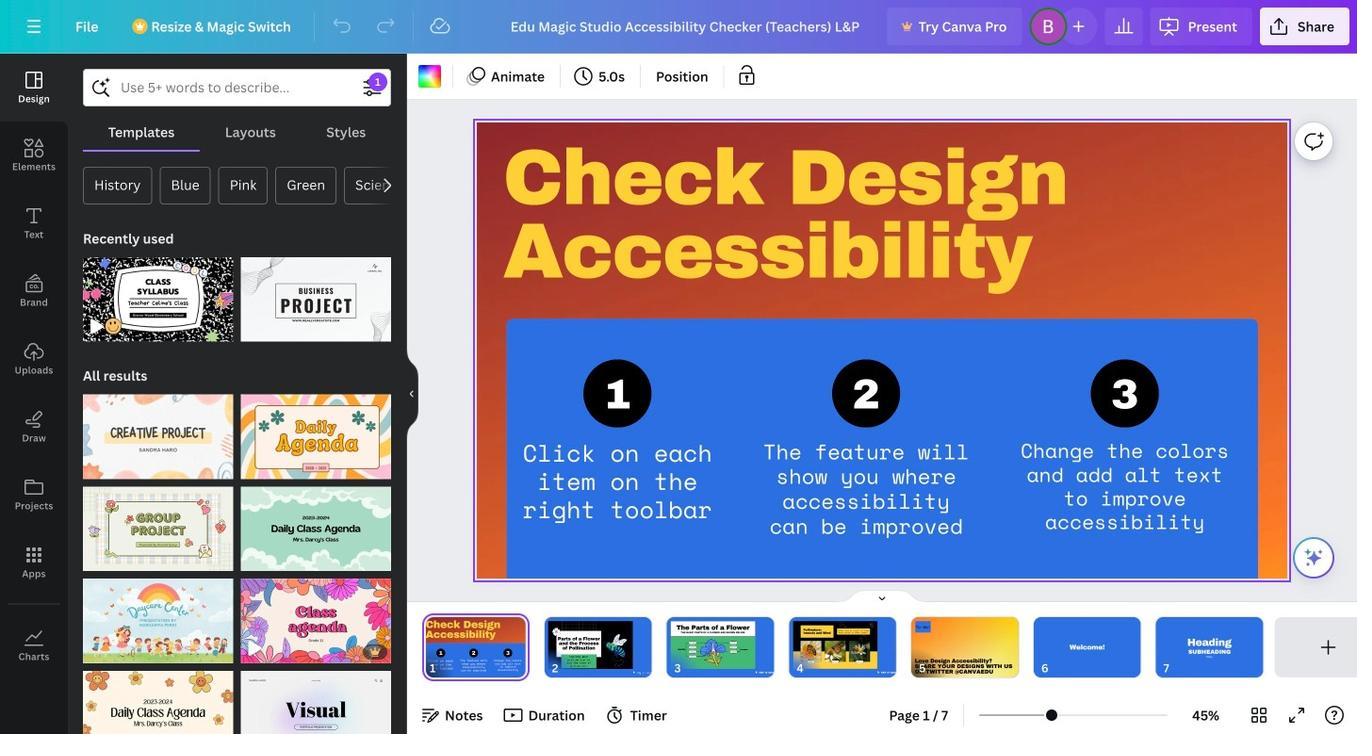 Task type: vqa. For each thing, say whether or not it's contained in the screenshot.
Bob Builder image
no



Task type: locate. For each thing, give the bounding box(es) containing it.
orange groovy retro daily agenda presentation group
[[241, 383, 391, 479]]

green colorful cute aesthetic group project presentation group
[[83, 476, 233, 571]]

orange and yellow retro flower power daily class agenda template group
[[83, 660, 233, 734]]

page 1 image
[[422, 617, 530, 678]]

hide pages image
[[837, 589, 928, 604]]

side panel tab list
[[0, 54, 68, 680]]

colorful floral illustrative class agenda presentation group
[[241, 568, 391, 664]]

grey minimalist business project presentation group
[[241, 246, 391, 342]]



Task type: describe. For each thing, give the bounding box(es) containing it.
colorful scrapbook nostalgia class syllabus blank education presentation group
[[83, 246, 233, 342]]

blue green colorful daycare center presentation group
[[83, 568, 233, 664]]

Design title text field
[[496, 8, 880, 45]]

hide image
[[406, 349, 419, 439]]

main menu bar
[[0, 0, 1358, 54]]

Use 5+ words to describe... search field
[[121, 70, 354, 106]]

canva assistant image
[[1303, 547, 1325, 569]]

colorful watercolor creative project presentation group
[[83, 383, 233, 479]]

Zoom button
[[1176, 700, 1237, 731]]

no colour image
[[419, 65, 441, 88]]

multicolor clouds daily class agenda template group
[[241, 476, 391, 571]]

gradient minimal portfolio proposal presentation group
[[241, 660, 391, 734]]

Page title text field
[[444, 659, 452, 678]]



